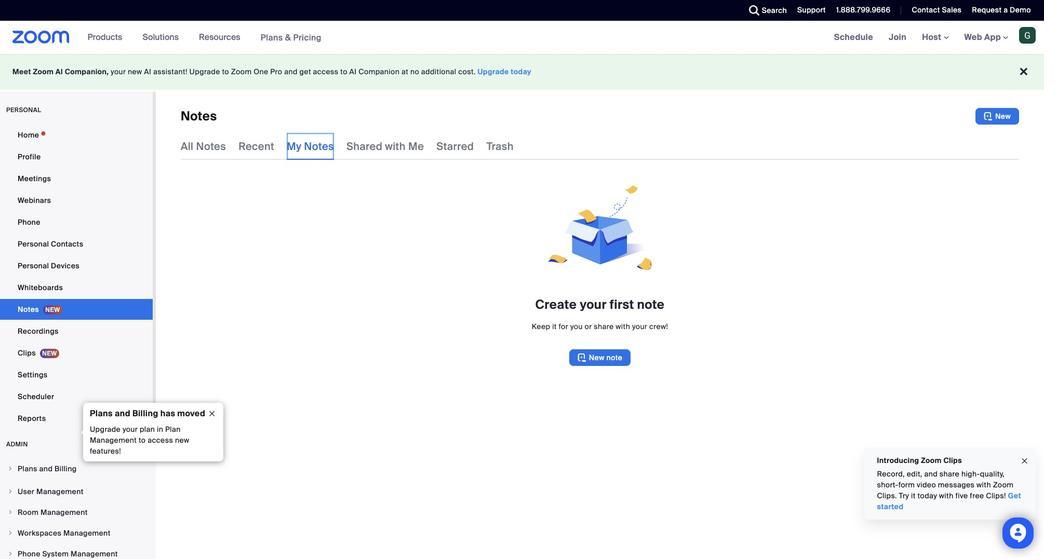 Task type: describe. For each thing, give the bounding box(es) containing it.
join link
[[882, 21, 915, 54]]

new inside upgrade your plan in plan management to access new features!
[[175, 436, 189, 446]]

trash
[[487, 140, 514, 153]]

introducing zoom clips
[[878, 456, 963, 466]]

new inside meet zoom ai companion, footer
[[128, 67, 142, 76]]

phone system management
[[18, 550, 118, 559]]

1 horizontal spatial note
[[638, 297, 665, 313]]

right image for plans
[[7, 466, 14, 473]]

plans and billing menu item
[[0, 460, 153, 481]]

whiteboards link
[[0, 278, 153, 298]]

your up or
[[580, 297, 607, 313]]

additional
[[422, 67, 457, 76]]

with up free at bottom right
[[978, 481, 992, 490]]

cost.
[[459, 67, 476, 76]]

contact sales
[[913, 5, 962, 15]]

clips link
[[0, 343, 153, 364]]

zoom logo image
[[12, 31, 69, 44]]

search
[[762, 6, 788, 15]]

zoom left one
[[231, 67, 252, 76]]

get
[[1009, 492, 1022, 501]]

clips inside clips link
[[18, 349, 36, 358]]

phone system management menu item
[[0, 545, 153, 560]]

home
[[18, 130, 39, 140]]

meetings navigation
[[827, 21, 1045, 55]]

recordings
[[18, 327, 59, 336]]

management for user management
[[36, 488, 84, 497]]

plans for plans & pricing
[[261, 32, 283, 43]]

products
[[88, 32, 122, 43]]

new for new note
[[589, 354, 605, 363]]

upgrade your plan in plan management to access new features!
[[90, 425, 189, 456]]

right image for phone
[[7, 552, 14, 558]]

whiteboards
[[18, 283, 63, 293]]

request
[[973, 5, 1003, 15]]

new button
[[976, 108, 1020, 125]]

1 horizontal spatial upgrade
[[190, 67, 220, 76]]

pro
[[271, 67, 283, 76]]

profile
[[18, 152, 41, 162]]

access inside meet zoom ai companion, footer
[[313, 67, 339, 76]]

with down messages
[[940, 492, 955, 501]]

recent
[[239, 140, 275, 153]]

me
[[409, 140, 424, 153]]

and inside the plans and billing has moved tooltip
[[115, 409, 130, 420]]

host
[[923, 32, 944, 43]]

0 vertical spatial it
[[553, 322, 557, 332]]

companion
[[359, 67, 400, 76]]

starred
[[437, 140, 474, 153]]

access inside upgrade your plan in plan management to access new features!
[[148, 436, 173, 446]]

plans and billing
[[18, 465, 77, 474]]

resources button
[[199, 21, 245, 54]]

1 horizontal spatial to
[[222, 67, 229, 76]]

contacts
[[51, 240, 83, 249]]

assistant!
[[153, 67, 188, 76]]

&
[[285, 32, 291, 43]]

workspaces
[[18, 529, 61, 539]]

admin menu menu
[[0, 460, 153, 560]]

schedule link
[[827, 21, 882, 54]]

try
[[900, 492, 910, 501]]

system
[[42, 550, 69, 559]]

request a demo
[[973, 5, 1032, 15]]

notes inside personal menu menu
[[18, 305, 39, 315]]

user management
[[18, 488, 84, 497]]

personal contacts link
[[0, 234, 153, 255]]

free
[[971, 492, 985, 501]]

billing for plans and billing has moved
[[133, 409, 158, 420]]

record,
[[878, 470, 906, 479]]

short-
[[878, 481, 899, 490]]

management inside upgrade your plan in plan management to access new features!
[[90, 436, 137, 446]]

personal
[[6, 106, 41, 114]]

solutions button
[[143, 21, 184, 54]]

and inside plans and billing menu item
[[39, 465, 53, 474]]

meetings link
[[0, 168, 153, 189]]

personal devices
[[18, 261, 80, 271]]

user
[[18, 488, 34, 497]]

one
[[254, 67, 269, 76]]

at
[[402, 67, 409, 76]]

personal for personal contacts
[[18, 240, 49, 249]]

room management
[[18, 508, 88, 518]]

you
[[571, 322, 583, 332]]

personal for personal devices
[[18, 261, 49, 271]]

first
[[610, 297, 635, 313]]

room
[[18, 508, 39, 518]]

your inside meet zoom ai companion, footer
[[111, 67, 126, 76]]

shared
[[347, 140, 383, 153]]

profile picture image
[[1020, 27, 1037, 44]]

2 horizontal spatial to
[[341, 67, 348, 76]]

new note
[[589, 354, 623, 363]]

notes right my on the left top
[[304, 140, 334, 153]]

right image for room management
[[7, 510, 14, 516]]

keep
[[532, 322, 551, 332]]

web
[[965, 32, 983, 43]]

meetings
[[18, 174, 51, 184]]

personal menu menu
[[0, 125, 153, 430]]

get started link
[[878, 492, 1022, 512]]

workspaces management
[[18, 529, 111, 539]]

with inside tabs of all notes page tab list
[[385, 140, 406, 153]]

features!
[[90, 447, 121, 456]]

webinars
[[18, 196, 51, 205]]

plan
[[165, 425, 181, 435]]

scheduler
[[18, 392, 54, 402]]

search button
[[742, 0, 790, 21]]

products button
[[88, 21, 127, 54]]

for
[[559, 322, 569, 332]]

demo
[[1011, 5, 1032, 15]]

in
[[157, 425, 163, 435]]

meet zoom ai companion, your new ai assistant! upgrade to zoom one pro and get access to ai companion at no additional cost. upgrade today
[[12, 67, 532, 76]]

notes link
[[0, 299, 153, 320]]

upgrade inside upgrade your plan in plan management to access new features!
[[90, 425, 121, 435]]

plans for plans and billing
[[18, 465, 37, 474]]

edit,
[[908, 470, 923, 479]]

management for room management
[[41, 508, 88, 518]]



Task type: locate. For each thing, give the bounding box(es) containing it.
your
[[111, 67, 126, 76], [580, 297, 607, 313], [633, 322, 648, 332], [123, 425, 138, 435]]

notes up all notes
[[181, 108, 217, 124]]

0 vertical spatial clips
[[18, 349, 36, 358]]

and left get
[[284, 67, 298, 76]]

plans down scheduler link
[[90, 409, 113, 420]]

form
[[899, 481, 916, 490]]

share inside record, edit, and share high-quality, short-form video messages with zoom clips. try it today with five free clips!
[[941, 470, 961, 479]]

record, edit, and share high-quality, short-form video messages with zoom clips. try it today with five free clips!
[[878, 470, 1015, 501]]

note inside button
[[607, 354, 623, 363]]

clips up 'settings'
[[18, 349, 36, 358]]

0 horizontal spatial ai
[[56, 67, 63, 76]]

0 horizontal spatial new
[[128, 67, 142, 76]]

join
[[890, 32, 907, 43]]

1 vertical spatial plans
[[90, 409, 113, 420]]

support
[[798, 5, 826, 15]]

reports
[[18, 414, 46, 424]]

zoom up edit,
[[922, 456, 943, 466]]

ai left companion
[[350, 67, 357, 76]]

today inside record, edit, and share high-quality, short-form video messages with zoom clips. try it today with five free clips!
[[919, 492, 938, 501]]

ai left companion,
[[56, 67, 63, 76]]

upgrade down product information "navigation" at left
[[190, 67, 220, 76]]

right image down the "admin" at the bottom of page
[[7, 466, 14, 473]]

phone down webinars
[[18, 218, 40, 227]]

new for new
[[996, 112, 1012, 121]]

personal
[[18, 240, 49, 249], [18, 261, 49, 271]]

with down first
[[616, 322, 631, 332]]

video
[[918, 481, 937, 490]]

plans inside tooltip
[[90, 409, 113, 420]]

plans for plans and billing has moved
[[90, 409, 113, 420]]

1 vertical spatial it
[[912, 492, 917, 501]]

0 vertical spatial plans
[[261, 32, 283, 43]]

new down plan
[[175, 436, 189, 446]]

access right get
[[313, 67, 339, 76]]

your inside upgrade your plan in plan management to access new features!
[[123, 425, 138, 435]]

billing inside the plans and billing has moved tooltip
[[133, 409, 158, 420]]

2 horizontal spatial upgrade
[[478, 67, 509, 76]]

to left companion
[[341, 67, 348, 76]]

zoom
[[33, 67, 54, 76], [231, 67, 252, 76], [922, 456, 943, 466], [994, 481, 1015, 490]]

billing up 'plan'
[[133, 409, 158, 420]]

0 vertical spatial new
[[996, 112, 1012, 121]]

0 horizontal spatial share
[[594, 322, 614, 332]]

companion,
[[65, 67, 109, 76]]

0 vertical spatial today
[[511, 67, 532, 76]]

1 vertical spatial note
[[607, 354, 623, 363]]

0 horizontal spatial to
[[139, 436, 146, 446]]

1 vertical spatial phone
[[18, 550, 40, 559]]

tabs of all notes page tab list
[[181, 133, 514, 160]]

with
[[385, 140, 406, 153], [616, 322, 631, 332], [978, 481, 992, 490], [940, 492, 955, 501]]

2 vertical spatial plans
[[18, 465, 37, 474]]

notes right "all"
[[196, 140, 226, 153]]

your left 'plan'
[[123, 425, 138, 435]]

personal up whiteboards
[[18, 261, 49, 271]]

and up video
[[925, 470, 939, 479]]

notes up recordings
[[18, 305, 39, 315]]

2 horizontal spatial plans
[[261, 32, 283, 43]]

admin
[[6, 441, 28, 449]]

0 vertical spatial billing
[[133, 409, 158, 420]]

with left me
[[385, 140, 406, 153]]

share right or
[[594, 322, 614, 332]]

billing for plans and billing
[[55, 465, 77, 474]]

0 vertical spatial note
[[638, 297, 665, 313]]

plans and billing has moved tooltip
[[81, 403, 224, 462]]

get started
[[878, 492, 1022, 512]]

banner
[[0, 21, 1045, 55]]

solutions
[[143, 32, 179, 43]]

note
[[638, 297, 665, 313], [607, 354, 623, 363]]

phone link
[[0, 212, 153, 233]]

upgrade up features!
[[90, 425, 121, 435]]

1 phone from the top
[[18, 218, 40, 227]]

1 ai from the left
[[56, 67, 63, 76]]

right image
[[7, 466, 14, 473], [7, 552, 14, 558]]

started
[[878, 503, 905, 512]]

to down resources dropdown button
[[222, 67, 229, 76]]

recordings link
[[0, 321, 153, 342]]

support link
[[790, 0, 829, 21], [798, 5, 826, 15]]

request a demo link
[[965, 0, 1045, 21], [973, 5, 1032, 15]]

1.888.799.9666 button
[[829, 0, 894, 21], [837, 5, 891, 15]]

ai
[[56, 67, 63, 76], [144, 67, 151, 76], [350, 67, 357, 76]]

plans up user
[[18, 465, 37, 474]]

0 vertical spatial right image
[[7, 466, 14, 473]]

all notes
[[181, 140, 226, 153]]

schedule
[[835, 32, 874, 43]]

and up user management
[[39, 465, 53, 474]]

management up features!
[[90, 436, 137, 446]]

zoom up clips!
[[994, 481, 1015, 490]]

1 vertical spatial billing
[[55, 465, 77, 474]]

1 vertical spatial access
[[148, 436, 173, 446]]

web app button
[[965, 32, 1009, 43]]

management inside phone system management menu item
[[71, 550, 118, 559]]

management inside room management menu item
[[41, 508, 88, 518]]

web app
[[965, 32, 1002, 43]]

share up messages
[[941, 470, 961, 479]]

and inside meet zoom ai companion, footer
[[284, 67, 298, 76]]

shared with me
[[347, 140, 424, 153]]

1 horizontal spatial clips
[[945, 456, 963, 466]]

1 horizontal spatial new
[[175, 436, 189, 446]]

plans left &
[[261, 32, 283, 43]]

plans and billing has moved
[[90, 409, 205, 420]]

high-
[[962, 470, 981, 479]]

0 vertical spatial access
[[313, 67, 339, 76]]

0 horizontal spatial plans
[[18, 465, 37, 474]]

plans & pricing
[[261, 32, 322, 43]]

phone down the workspaces in the left bottom of the page
[[18, 550, 40, 559]]

0 vertical spatial new
[[128, 67, 142, 76]]

and inside record, edit, and share high-quality, short-form video messages with zoom clips. try it today with five free clips!
[[925, 470, 939, 479]]

meet zoom ai companion, footer
[[0, 54, 1045, 90]]

1 horizontal spatial new
[[996, 112, 1012, 121]]

phone
[[18, 218, 40, 227], [18, 550, 40, 559]]

1 horizontal spatial ai
[[144, 67, 151, 76]]

messages
[[939, 481, 976, 490]]

2 personal from the top
[[18, 261, 49, 271]]

your left the crew!
[[633, 322, 648, 332]]

right image inside user management menu item
[[7, 489, 14, 495]]

right image left user
[[7, 489, 14, 495]]

right image left the workspaces in the left bottom of the page
[[7, 531, 14, 537]]

your right companion,
[[111, 67, 126, 76]]

right image inside phone system management menu item
[[7, 552, 14, 558]]

personal up personal devices
[[18, 240, 49, 249]]

get
[[300, 67, 311, 76]]

billing inside plans and billing menu item
[[55, 465, 77, 474]]

product information navigation
[[80, 21, 330, 55]]

0 horizontal spatial today
[[511, 67, 532, 76]]

create your first note
[[536, 297, 665, 313]]

new
[[996, 112, 1012, 121], [589, 354, 605, 363]]

and
[[284, 67, 298, 76], [115, 409, 130, 420], [39, 465, 53, 474], [925, 470, 939, 479]]

management up workspaces management
[[41, 508, 88, 518]]

right image inside room management menu item
[[7, 510, 14, 516]]

zoom inside record, edit, and share high-quality, short-form video messages with zoom clips. try it today with five free clips!
[[994, 481, 1015, 490]]

0 horizontal spatial billing
[[55, 465, 77, 474]]

close image
[[204, 410, 220, 419]]

a
[[1004, 5, 1009, 15]]

right image for user management
[[7, 489, 14, 495]]

right image inside plans and billing menu item
[[7, 466, 14, 473]]

1 horizontal spatial access
[[313, 67, 339, 76]]

billing up user management menu item
[[55, 465, 77, 474]]

or
[[585, 322, 592, 332]]

1 horizontal spatial it
[[912, 492, 917, 501]]

1 vertical spatial right image
[[7, 510, 14, 516]]

introducing
[[878, 456, 920, 466]]

note down keep it for you or share with your crew!
[[607, 354, 623, 363]]

pricing
[[293, 32, 322, 43]]

new left assistant!
[[128, 67, 142, 76]]

management up room management
[[36, 488, 84, 497]]

1 right image from the top
[[7, 489, 14, 495]]

and up upgrade your plan in plan management to access new features!
[[115, 409, 130, 420]]

1 horizontal spatial plans
[[90, 409, 113, 420]]

3 right image from the top
[[7, 531, 14, 537]]

phone for phone
[[18, 218, 40, 227]]

2 right image from the top
[[7, 552, 14, 558]]

to down 'plan'
[[139, 436, 146, 446]]

workspaces management menu item
[[0, 524, 153, 544]]

1 personal from the top
[[18, 240, 49, 249]]

right image for workspaces management
[[7, 531, 14, 537]]

settings link
[[0, 365, 153, 386]]

to inside upgrade your plan in plan management to access new features!
[[139, 436, 146, 446]]

sales
[[943, 5, 962, 15]]

1.888.799.9666
[[837, 5, 891, 15]]

plans inside product information "navigation"
[[261, 32, 283, 43]]

right image inside workspaces management menu item
[[7, 531, 14, 537]]

all
[[181, 140, 194, 153]]

crew!
[[650, 322, 669, 332]]

it left for
[[553, 322, 557, 332]]

1 vertical spatial right image
[[7, 552, 14, 558]]

1 horizontal spatial billing
[[133, 409, 158, 420]]

upgrade right cost.
[[478, 67, 509, 76]]

has
[[160, 409, 175, 420]]

clips
[[18, 349, 36, 358], [945, 456, 963, 466]]

management inside workspaces management menu item
[[63, 529, 111, 539]]

0 vertical spatial right image
[[7, 489, 14, 495]]

2 right image from the top
[[7, 510, 14, 516]]

plans inside menu item
[[18, 465, 37, 474]]

3 ai from the left
[[350, 67, 357, 76]]

scheduler link
[[0, 387, 153, 408]]

0 horizontal spatial note
[[607, 354, 623, 363]]

phone inside personal menu menu
[[18, 218, 40, 227]]

0 vertical spatial phone
[[18, 218, 40, 227]]

1 vertical spatial share
[[941, 470, 961, 479]]

1 vertical spatial new
[[175, 436, 189, 446]]

1 horizontal spatial today
[[919, 492, 938, 501]]

upgrade today link
[[478, 67, 532, 76]]

zoom right "meet"
[[33, 67, 54, 76]]

2 horizontal spatial ai
[[350, 67, 357, 76]]

billing
[[133, 409, 158, 420], [55, 465, 77, 474]]

0 horizontal spatial upgrade
[[90, 425, 121, 435]]

room management menu item
[[0, 503, 153, 523]]

0 horizontal spatial clips
[[18, 349, 36, 358]]

0 vertical spatial personal
[[18, 240, 49, 249]]

1 vertical spatial clips
[[945, 456, 963, 466]]

access down in at the left of the page
[[148, 436, 173, 446]]

it inside record, edit, and share high-quality, short-form video messages with zoom clips. try it today with five free clips!
[[912, 492, 917, 501]]

today inside meet zoom ai companion, footer
[[511, 67, 532, 76]]

right image
[[7, 489, 14, 495], [7, 510, 14, 516], [7, 531, 14, 537]]

plan
[[140, 425, 155, 435]]

new note button
[[570, 350, 631, 367]]

keep it for you or share with your crew!
[[532, 322, 669, 332]]

home link
[[0, 125, 153, 146]]

management for workspaces management
[[63, 529, 111, 539]]

banner containing products
[[0, 21, 1045, 55]]

new
[[128, 67, 142, 76], [175, 436, 189, 446]]

moved
[[177, 409, 205, 420]]

reports link
[[0, 409, 153, 429]]

2 vertical spatial right image
[[7, 531, 14, 537]]

1 vertical spatial personal
[[18, 261, 49, 271]]

right image left the room
[[7, 510, 14, 516]]

note up the crew!
[[638, 297, 665, 313]]

it right try at the right
[[912, 492, 917, 501]]

1 vertical spatial new
[[589, 354, 605, 363]]

0 horizontal spatial access
[[148, 436, 173, 446]]

2 phone from the top
[[18, 550, 40, 559]]

no
[[411, 67, 420, 76]]

contact sales link
[[905, 0, 965, 21], [913, 5, 962, 15]]

webinars link
[[0, 190, 153, 211]]

management up phone system management menu item
[[63, 529, 111, 539]]

2 ai from the left
[[144, 67, 151, 76]]

meet
[[12, 67, 31, 76]]

contact
[[913, 5, 941, 15]]

management
[[90, 436, 137, 446], [36, 488, 84, 497], [41, 508, 88, 518], [63, 529, 111, 539], [71, 550, 118, 559]]

ai left assistant!
[[144, 67, 151, 76]]

quality,
[[981, 470, 1006, 479]]

phone for phone system management
[[18, 550, 40, 559]]

user management menu item
[[0, 482, 153, 502]]

five
[[956, 492, 969, 501]]

clips!
[[987, 492, 1007, 501]]

0 horizontal spatial it
[[553, 322, 557, 332]]

upgrade
[[190, 67, 220, 76], [478, 67, 509, 76], [90, 425, 121, 435]]

it
[[553, 322, 557, 332], [912, 492, 917, 501]]

phone inside menu item
[[18, 550, 40, 559]]

my
[[287, 140, 302, 153]]

0 vertical spatial share
[[594, 322, 614, 332]]

0 horizontal spatial new
[[589, 354, 605, 363]]

1 right image from the top
[[7, 466, 14, 473]]

1 horizontal spatial share
[[941, 470, 961, 479]]

management inside user management menu item
[[36, 488, 84, 497]]

management down workspaces management menu item
[[71, 550, 118, 559]]

1 vertical spatial today
[[919, 492, 938, 501]]

clips up high-
[[945, 456, 963, 466]]

close image
[[1022, 456, 1030, 468]]

personal devices link
[[0, 256, 153, 277]]

right image left system
[[7, 552, 14, 558]]



Task type: vqa. For each thing, say whether or not it's contained in the screenshot.
the My Notes on the top
yes



